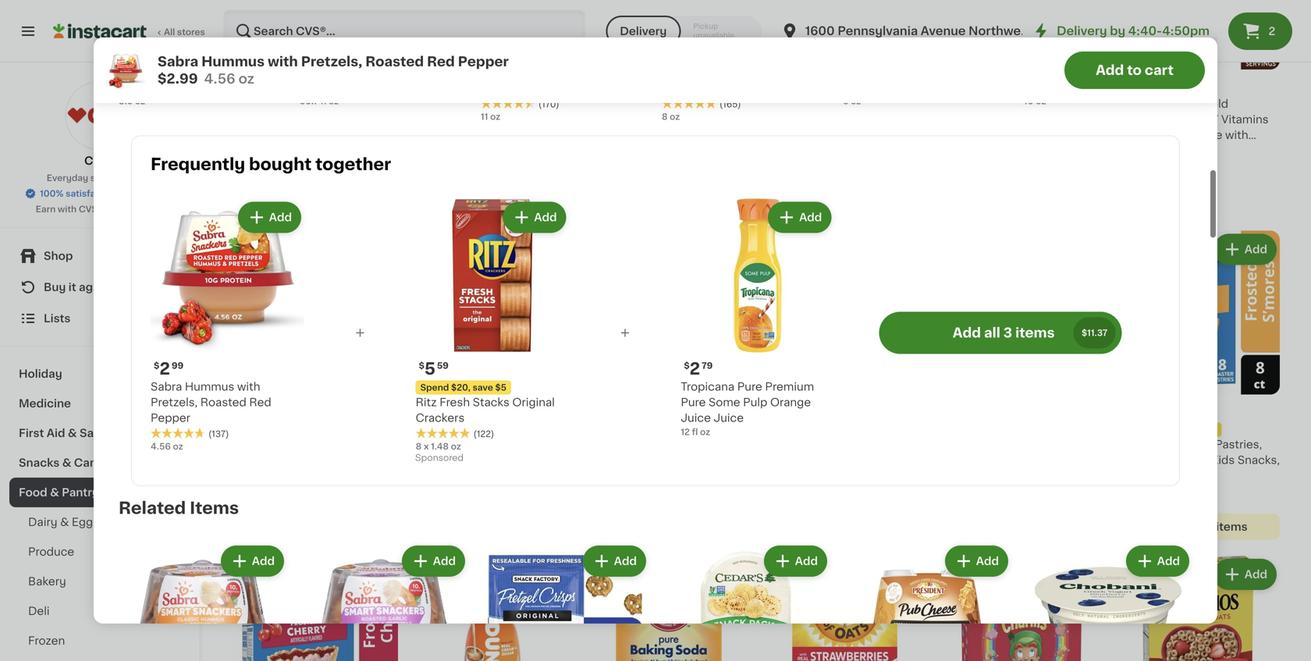 Task type: vqa. For each thing, say whether or not it's contained in the screenshot.
SOLUTIONS on the top of page
no



Task type: locate. For each thing, give the bounding box(es) containing it.
kids inside pop-tarts toaster pastries, breakfast foods, kids snacks, frosted cookies and creme
[[1035, 129, 1059, 140]]

0 horizontal spatial $4.99 element
[[940, 76, 1104, 96]]

1 horizontal spatial 4
[[671, 31, 683, 47]]

sabra inside sabra hummus with pretzels, roasted red pepper $2.99 4.56 oz
[[158, 55, 198, 68]]

6
[[128, 31, 139, 47], [243, 78, 254, 94], [843, 97, 849, 106]]

2 horizontal spatial get
[[441, 100, 457, 109]]

5 for ritz fresh stacks original crackers
[[425, 361, 436, 377]]

eligible inside product group
[[820, 196, 861, 207]]

lime
[[481, 83, 508, 94]]

1 19 from the left
[[322, 32, 332, 40]]

oz right 3, in the right top of the page
[[851, 97, 862, 106]]

flakes
[[809, 114, 843, 125]]

1 for buy 1 get 1 free
[[283, 100, 286, 109]]

0 horizontal spatial flavored
[[315, 145, 362, 156]]

0 horizontal spatial $ 4 19
[[303, 31, 332, 47]]

49 for 6
[[256, 78, 268, 87]]

0 horizontal spatial $30,
[[516, 54, 536, 62]]

49 inside $ 9 49
[[786, 404, 798, 412]]

2 $ 4 19 from the left
[[665, 31, 694, 47]]

foods,
[[995, 129, 1032, 140], [1172, 455, 1209, 466]]

hummus inside sabra hummus with pretzels, roasted red pepper
[[185, 382, 234, 392]]

see eligible items button
[[764, 188, 928, 215], [1117, 514, 1281, 540]]

post down buy 1 get 1 free
[[234, 114, 259, 125]]

frozen down pepperoni
[[648, 114, 685, 125]]

pastries, for pop-tarts toaster pastries, breakfast foods, kids snacks, frosted cookies and creme
[[1039, 114, 1086, 125]]

1 vertical spatial pepper
[[151, 413, 190, 424]]

pop-
[[940, 114, 966, 125], [1117, 439, 1143, 450]]

79 inside $ 2 79
[[702, 362, 713, 370]]

oz down pepperoni
[[670, 113, 680, 121]]

oz right "18.8"
[[784, 484, 794, 493]]

(122)
[[474, 430, 495, 439]]

2, for s'mores
[[1159, 425, 1167, 434]]

frosted left s'mores
[[1117, 470, 1159, 481]]

buy down the water
[[415, 100, 433, 109]]

$5 up tostitos tortilla chips, hint of lime flavored
[[561, 54, 572, 62]]

toaster up s'mores
[[1172, 439, 1213, 450]]

get
[[332, 54, 349, 62], [264, 100, 281, 109], [441, 100, 457, 109]]

$0.50 up pop-tarts toaster pastries, breakfast foods, kids snacks, frosted cookies and creme
[[1015, 100, 1041, 109]]

dairy up produce
[[28, 517, 57, 528]]

2 spend $30, save $5 from the left
[[1029, 54, 1116, 62]]

buy it again
[[44, 282, 110, 293]]

spend for tostitos tortilla chips, hint of lime flavored
[[486, 54, 514, 62]]

fl right 50.7
[[321, 97, 327, 106]]

1 horizontal spatial toaster
[[1172, 439, 1213, 450]]

save up pop-tarts toaster pastries, breakfast foods, kids snacks, frosted s'mores
[[1169, 425, 1190, 434]]

see down breakfast,
[[796, 196, 817, 207]]

snacks, inside pop-tarts toaster pastries, breakfast foods, kids snacks, frosted s'mores
[[1238, 455, 1281, 466]]

8 down pepperoni
[[662, 113, 668, 121]]

& inside dairy & eggs link
[[60, 517, 69, 528]]

cereal, down krave
[[1172, 114, 1210, 125]]

oz for 18.8 oz
[[784, 484, 794, 493]]

free for buy 1 get 1 free post grape-nuts original breakfast cereal
[[465, 100, 485, 109]]

oz right 12.5
[[254, 160, 264, 169]]

breakfast up family
[[846, 114, 899, 125]]

0 horizontal spatial $ 5 99
[[484, 31, 514, 47]]

2 19 from the left
[[684, 32, 694, 40]]

9 right pulp
[[773, 403, 784, 419]]

hummus up (137)
[[185, 382, 234, 392]]

sabra up 4.56 oz
[[151, 382, 182, 392]]

0 horizontal spatial 7
[[1125, 78, 1135, 94]]

see for frosted flakes breakfast cereal, kids cereal, family breakfast, original
[[796, 196, 817, 207]]

$ 5 99 up lime
[[484, 31, 514, 47]]

$ 4 19 up pepperoni
[[665, 31, 694, 47]]

creme
[[1056, 145, 1093, 156]]

pastries,
[[1039, 114, 1086, 125], [1216, 439, 1263, 450]]

1 vertical spatial fl
[[692, 428, 698, 437]]

None search field
[[223, 9, 586, 53]]

1 horizontal spatial and
[[1117, 129, 1137, 140]]

flavored for 5
[[511, 83, 558, 94]]

0 horizontal spatial tarts
[[966, 114, 993, 125]]

$4.99 element
[[940, 76, 1104, 96], [1117, 401, 1281, 421]]

add inside product group
[[534, 212, 557, 223]]

1 horizontal spatial post
[[411, 114, 436, 125]]

1 horizontal spatial snacks
[[587, 129, 627, 140]]

pretzels, for sabra hummus with pretzels, roasted red pepper
[[151, 397, 198, 408]]

1 horizontal spatial 6
[[243, 78, 254, 94]]

honeycomb up the frequently bought together
[[234, 129, 302, 140]]

0 vertical spatial keto
[[412, 386, 433, 394]]

original inside buy any 3, save $5 frosted flakes breakfast cereal, kids cereal, family breakfast, original
[[822, 145, 864, 156]]

$5 up flakes
[[839, 100, 850, 109]]

buy down avenue
[[945, 100, 962, 109]]

1 vertical spatial pop-
[[1117, 439, 1143, 450]]

1 vertical spatial sabra
[[151, 382, 182, 392]]

1 horizontal spatial $0.50
[[1192, 425, 1218, 434]]

flavored up (170)
[[511, 83, 558, 94]]

frequently
[[151, 156, 245, 173]]

2 free from the left
[[465, 100, 485, 109]]

foods, inside pop-tarts toaster pastries, breakfast foods, kids snacks, frosted cookies and creme
[[995, 129, 1032, 140]]

0 vertical spatial snacks,
[[1062, 129, 1104, 140]]

frozen up cones
[[685, 423, 721, 434]]

1 $30, from the left
[[516, 54, 536, 62]]

19 up 1,
[[322, 32, 332, 40]]

spend $30, save $5 up scoops
[[1029, 54, 1116, 62]]

buy any 2, save $0.50 for s'mores
[[1121, 425, 1218, 434]]

items inside product group
[[864, 196, 895, 207]]

1600 pennsylvania avenue northwest button
[[781, 9, 1033, 53]]

any for pop-tarts toaster pastries, breakfast foods, kids snacks, frosted s'mores
[[1141, 425, 1157, 434]]

frosted inside pop-tarts toaster pastries, breakfast foods, kids snacks, frosted cookies and creme
[[940, 145, 982, 156]]

breakfast
[[846, 114, 899, 125], [1117, 114, 1169, 125], [305, 129, 358, 140], [411, 129, 463, 140], [940, 129, 992, 140], [518, 423, 570, 434], [1117, 455, 1169, 466]]

oz for 6.3 oz
[[427, 484, 437, 493]]

aid
[[47, 428, 65, 439]]

0 vertical spatial 6
[[128, 31, 139, 47]]

1 horizontal spatial pure
[[738, 382, 763, 392]]

post honeycomb honeycomb breakfast cereal, honey flavored corn cereal, kosher, small size box
[[234, 114, 397, 172]]

$5 up stacks
[[495, 383, 507, 392]]

1 9 from the left
[[420, 403, 431, 419]]

sponsored badge image up items on the bottom left of the page
[[234, 480, 281, 489]]

0 horizontal spatial get
[[264, 100, 281, 109]]

eligible down s'mores
[[1173, 521, 1214, 532]]

2 tostitos from the left
[[1024, 67, 1068, 78]]

see eligible items down buy any 3, save $5 frosted flakes breakfast cereal, kids cereal, family breakfast, original
[[796, 196, 895, 207]]

1 horizontal spatial 29
[[1137, 78, 1148, 87]]

pastries, inside pop-tarts toaster pastries, breakfast foods, kids snacks, frosted cookies and creme
[[1039, 114, 1086, 125]]

toaster inside pop-tarts toaster pastries, breakfast foods, kids snacks, frosted s'mores
[[1172, 439, 1213, 450]]

4.56
[[204, 72, 235, 86], [151, 442, 171, 451]]

0 horizontal spatial and
[[1033, 145, 1053, 156]]

$5 for original
[[495, 383, 507, 392]]

see inside product group
[[796, 196, 817, 207]]

see eligible items down s'mores
[[1149, 521, 1248, 532]]

1 horizontal spatial eligible
[[1173, 521, 1214, 532]]

sponsored badge image
[[416, 454, 463, 463], [234, 480, 281, 489]]

red inside sabra hummus with pretzels, roasted red pepper $2.99 4.56 oz
[[427, 55, 455, 68]]

1 for buy 1 get 1 free post grape-nuts original breakfast cereal
[[459, 100, 463, 109]]

1 vertical spatial original
[[822, 145, 864, 156]]

2 horizontal spatial 6
[[843, 97, 849, 106]]

buy 1 get 1 free post grape-nuts original breakfast cereal
[[411, 100, 548, 140]]

$5 inside buy any 3, save $5 frosted flakes breakfast cereal, kids cereal, family breakfast, original
[[839, 100, 850, 109]]

pepper inside sabra hummus with pretzels, roasted red pepper
[[151, 413, 190, 424]]

nuts
[[477, 114, 503, 125]]

bought
[[249, 156, 312, 173]]

1 spend $30, save $5 from the left
[[486, 54, 572, 62]]

2 $30, from the left
[[1060, 54, 1080, 62]]

1 horizontal spatial 2,
[[1159, 425, 1167, 434]]

pepper for sabra hummus with pretzels, roasted red pepper $2.99 4.56 oz
[[458, 55, 509, 68]]

29 inside $ 9 29
[[433, 404, 444, 412]]

dairy
[[587, 439, 616, 450], [28, 517, 57, 528]]

9 for 18.8
[[773, 403, 784, 419]]

1 tortilla from the left
[[528, 67, 564, 78]]

pastries, inside pop-tarts toaster pastries, breakfast foods, kids snacks, frosted s'mores
[[1216, 439, 1263, 450]]

0 horizontal spatial 9
[[420, 403, 431, 419]]

0 horizontal spatial 4
[[309, 31, 320, 47]]

snacks up food
[[19, 458, 60, 469]]

0 horizontal spatial tortilla
[[528, 67, 564, 78]]

0 vertical spatial toaster
[[996, 114, 1037, 125]]

1 vertical spatial 49
[[786, 404, 798, 412]]

oz right 6.3
[[427, 484, 437, 493]]

see eligible items for frosted flakes breakfast cereal, kids cereal, family breakfast, original
[[796, 196, 895, 207]]

cvs® down satisfaction
[[79, 205, 103, 214]]

spend $20, save $5
[[421, 383, 507, 392]]

first aid & safety
[[19, 428, 117, 439]]

0 vertical spatial flavored
[[511, 83, 558, 94]]

6 inside product group
[[243, 78, 254, 94]]

6 down teriyaki
[[243, 78, 254, 94]]

pretzels, inside sabra hummus with pretzels, roasted red pepper $2.99 4.56 oz
[[301, 55, 363, 68]]

5 for tostitos tortilla chips, hint of lime flavored
[[490, 31, 501, 47]]

4.56 inside sabra hummus with pretzels, roasted red pepper $2.99 4.56 oz
[[204, 72, 235, 86]]

0 horizontal spatial 49
[[256, 78, 268, 87]]

spend up ritz
[[421, 383, 449, 392]]

see eligible items
[[796, 196, 895, 207], [1149, 521, 1248, 532]]

6.3
[[411, 484, 425, 493]]

1 horizontal spatial free
[[465, 100, 485, 109]]

breakfast,
[[764, 145, 819, 156]]

post inside buy 1 get 1 free post grape-nuts original breakfast cereal
[[411, 114, 436, 125]]

2, left 10
[[983, 100, 991, 109]]

breakfast up "small"
[[305, 129, 358, 140]]

sesame
[[185, 52, 229, 63]]

buy it again link
[[9, 272, 190, 303]]

flavored inside tostitos tortilla chips, hint of lime flavored
[[511, 83, 558, 94]]

0 horizontal spatial delivery
[[620, 26, 667, 37]]

tostitos inside tostitos tortilla chips, hint of lime flavored
[[481, 67, 525, 78]]

1 vertical spatial see
[[1149, 521, 1170, 532]]

1 horizontal spatial frosted
[[940, 145, 982, 156]]

everyday store prices link
[[47, 172, 152, 184]]

pepper for sabra hummus with pretzels, roasted red pepper
[[151, 413, 190, 424]]

pepper up lime
[[458, 55, 509, 68]]

9 for kellogg's
[[420, 403, 431, 419]]

4 up "essentia"
[[309, 31, 320, 47]]

5 for tostitos scoops tortilla chips
[[1033, 31, 1044, 47]]

buy 1 get 1 free
[[239, 100, 308, 109]]

0 horizontal spatial see
[[796, 196, 817, 207]]

family
[[873, 129, 909, 140]]

$2.99
[[158, 72, 198, 86]]

7 inside kellogg's krave cold breakfast cereal, 7 vitamins and minerals, made with whole grain, chocolate
[[1213, 114, 1219, 125]]

4:50pm
[[1163, 25, 1210, 37]]

breakfast up s'mores
[[1117, 455, 1169, 466]]

$ 7 29
[[1120, 78, 1148, 94]]

oz down teriyaki
[[239, 72, 255, 86]]

get inside product group
[[264, 100, 281, 109]]

1 horizontal spatial dairy
[[587, 439, 616, 450]]

49 up buy 1 get 1 free
[[256, 78, 268, 87]]

spend
[[486, 54, 514, 62], [1029, 54, 1058, 62], [421, 383, 449, 392]]

1 horizontal spatial $ 2 99
[[237, 403, 267, 419]]

1 horizontal spatial buy any 2, save $0.50
[[1121, 425, 1218, 434]]

medicine
[[19, 398, 71, 409]]

sponsored badge image inside product group
[[416, 454, 463, 463]]

$6.29 element
[[587, 401, 751, 421]]

& inside snacks & candy link
[[62, 458, 71, 469]]

totino's
[[587, 98, 630, 109]]

0 horizontal spatial pretzels,
[[151, 397, 198, 408]]

1 horizontal spatial pretzels,
[[301, 55, 363, 68]]

2 $ 5 99 from the left
[[1028, 31, 1058, 47]]

toaster inside pop-tarts toaster pastries, breakfast foods, kids snacks, frosted cookies and creme
[[996, 114, 1037, 125]]

49
[[256, 78, 268, 87], [786, 404, 798, 412]]

1 horizontal spatial 9
[[773, 403, 784, 419]]

sabra inside sabra hummus with pretzels, roasted red pepper
[[151, 382, 182, 392]]

with inside sabra hummus with pretzels, roasted red pepper $2.99 4.56 oz
[[268, 55, 298, 68]]

ready
[[587, 145, 623, 156]]

stores
[[177, 28, 205, 36]]

1 horizontal spatial 8
[[662, 113, 668, 121]]

pop- inside pop-tarts toaster pastries, breakfast foods, kids snacks, frosted cookies and creme
[[940, 114, 966, 125]]

0 vertical spatial 29
[[1137, 78, 1148, 87]]

oz inside sabra hummus with pretzels, roasted red pepper $2.99 4.56 oz
[[239, 72, 255, 86]]

items
[[864, 196, 895, 207], [1016, 326, 1055, 340], [1217, 521, 1248, 532]]

1 vertical spatial see eligible items button
[[1117, 514, 1281, 540]]

dairy & eggs
[[28, 517, 99, 528]]

2 juice from the left
[[714, 413, 744, 424]]

99
[[502, 32, 514, 40], [1046, 32, 1058, 40], [172, 362, 184, 370], [255, 404, 267, 412]]

79 for 6
[[140, 32, 151, 40]]

breakfast inside kellogg's special k breakfast cereal, 0g added sugar, keto friendly, cinnamon
[[518, 423, 570, 434]]

1 tostitos from the left
[[481, 67, 525, 78]]

buy any 2, save $0.50 up pop-tarts toaster pastries, breakfast foods, kids snacks, frosted cookies and creme
[[945, 100, 1041, 109]]

1 horizontal spatial spend $30, save $5
[[1029, 54, 1116, 62]]

food
[[19, 487, 47, 498]]

tarts inside pop-tarts toaster pastries, breakfast foods, kids snacks, frosted cookies and creme
[[966, 114, 993, 125]]

it
[[69, 282, 76, 293]]

cereal, down flakes
[[832, 129, 871, 140]]

frosted up breakfast,
[[764, 114, 806, 125]]

1 vertical spatial 7
[[1213, 114, 1219, 125]]

1 vertical spatial snacks
[[19, 458, 60, 469]]

79 inside $ 6 79
[[140, 32, 151, 40]]

cereal, up friendly,
[[411, 439, 449, 450]]

0 horizontal spatial red
[[249, 397, 272, 408]]

29 down add to cart at the top of the page
[[1137, 78, 1148, 87]]

9 inside product group
[[420, 403, 431, 419]]

8 inside product group
[[416, 442, 422, 451]]

1 vertical spatial and
[[1033, 145, 1053, 156]]

2 vertical spatial items
[[1217, 521, 1248, 532]]

foods, inside pop-tarts toaster pastries, breakfast foods, kids snacks, frosted s'mores
[[1172, 455, 1209, 466]]

0 horizontal spatial 79
[[140, 32, 151, 40]]

$30, up tostitos tortilla chips, hint of lime flavored
[[516, 54, 536, 62]]

delivery for delivery
[[620, 26, 667, 37]]

spend for ritz fresh stacks original crackers
[[421, 383, 449, 392]]

0 vertical spatial hummus
[[202, 55, 265, 68]]

1 vertical spatial tarts
[[1143, 439, 1170, 450]]

1 post from the left
[[234, 114, 259, 125]]

pop- for pop-tarts toaster pastries, breakfast foods, kids snacks, frosted s'mores
[[1117, 439, 1143, 450]]

cereal,
[[1172, 114, 1210, 125], [764, 129, 802, 140], [832, 129, 871, 140], [234, 145, 273, 156], [234, 161, 273, 172], [411, 439, 449, 450]]

roasted inside sabra hummus with pretzels, roasted red pepper $2.99 4.56 oz
[[366, 55, 424, 68]]

breakfast down grape-
[[411, 129, 463, 140]]

see eligible items button down buy any 3, save $5 frosted flakes breakfast cereal, kids cereal, family breakfast, original
[[764, 188, 928, 215]]

1 horizontal spatial see eligible items
[[1149, 521, 1248, 532]]

$ inside $ 2 79
[[684, 362, 690, 370]]

save inside buy any 3, save $5 frosted flakes breakfast cereal, kids cereal, family breakfast, original
[[817, 100, 837, 109]]

flavored up fryer
[[692, 98, 739, 109]]

5 left 59
[[425, 361, 436, 377]]

0 horizontal spatial toaster
[[996, 114, 1037, 125]]

free inside buy 1 get 1 free post grape-nuts original breakfast cereal
[[465, 100, 485, 109]]

$5 for chips
[[1104, 54, 1116, 62]]

breakfast up cookies
[[940, 129, 992, 140]]

50.7
[[300, 97, 319, 106]]

2, up pop-tarts toaster pastries, breakfast foods, kids snacks, frosted s'mores
[[1159, 425, 1167, 434]]

spend $30, save $5 for scoops
[[1029, 54, 1116, 62]]

and inside kellogg's krave cold breakfast cereal, 7 vitamins and minerals, made with whole grain, chocolate
[[1117, 129, 1137, 140]]

0 vertical spatial cvs®
[[84, 155, 115, 166]]

2 post from the left
[[411, 114, 436, 125]]

pepper inside sabra hummus with pretzels, roasted red pepper $2.99 4.56 oz
[[458, 55, 509, 68]]

chocolate
[[1189, 145, 1246, 156]]

frosted inside pop-tarts toaster pastries, breakfast foods, kids snacks, frosted s'mores
[[1117, 470, 1159, 481]]

79 for 2
[[702, 362, 713, 370]]

product group containing 7
[[1117, 0, 1281, 184]]

0 vertical spatial frosted
[[764, 114, 806, 125]]

items
[[190, 500, 239, 517]]

4 up pepperoni
[[671, 31, 683, 47]]

delivery inside button
[[620, 26, 667, 37]]

chips,
[[567, 67, 602, 78]]

keto inside kellogg's special k breakfast cereal, 0g added sugar, keto friendly, cinnamon
[[546, 439, 572, 450]]

0 vertical spatial tarts
[[966, 114, 993, 125]]

1 horizontal spatial tostitos
[[1024, 67, 1068, 78]]

free up "11"
[[465, 100, 485, 109]]

post left grape-
[[411, 114, 436, 125]]

$ 5 99 for tostitos scoops tortilla chips
[[1028, 31, 1058, 47]]

kosher,
[[276, 161, 317, 172]]

oz right 10
[[1036, 97, 1047, 106]]

0 horizontal spatial frosted
[[764, 114, 806, 125]]

10 oz
[[1024, 97, 1047, 106]]

original
[[506, 114, 548, 125], [822, 145, 864, 156], [513, 397, 555, 408]]

any left 10
[[964, 100, 981, 109]]

10
[[1024, 97, 1034, 106]]

$30,
[[516, 54, 536, 62], [1060, 54, 1080, 62]]

1 horizontal spatial items
[[1016, 326, 1055, 340]]

1 $ 5 99 from the left
[[484, 31, 514, 47]]

see eligible items button down s'mores
[[1117, 514, 1281, 540]]

49 inside $ 6 49
[[256, 78, 268, 87]]

snacks,
[[1062, 129, 1104, 140], [1238, 455, 1281, 466]]

0 vertical spatial red
[[427, 55, 455, 68]]

1 horizontal spatial pastries,
[[1216, 439, 1263, 450]]

original down flakes
[[822, 145, 864, 156]]

pepper up 4.56 oz
[[151, 413, 190, 424]]

1 vertical spatial 4.56
[[151, 442, 171, 451]]

crackers
[[416, 413, 465, 424]]

frozen
[[648, 114, 685, 125], [685, 423, 721, 434], [28, 636, 65, 647]]

& for candy
[[62, 458, 71, 469]]

snacks
[[587, 129, 627, 140], [19, 458, 60, 469]]

sabra for sabra hummus with pretzels, roasted red pepper $2.99 4.56 oz
[[158, 55, 198, 68]]

1 $ 4 19 from the left
[[303, 31, 332, 47]]

dessert
[[619, 439, 663, 450]]

spend up lime
[[486, 54, 514, 62]]

drumstick vanilla frozen dairy dessert cones
[[587, 423, 721, 450]]

see eligible items inside product group
[[796, 196, 895, 207]]

pretzels, inside sabra hummus with pretzels, roasted red pepper
[[151, 397, 198, 408]]

snacks up ready at the left of page
[[587, 129, 627, 140]]

roasted for sabra hummus with pretzels, roasted red pepper
[[201, 397, 247, 408]]

8 left x
[[416, 442, 422, 451]]

$
[[122, 32, 128, 40], [303, 32, 309, 40], [484, 32, 490, 40], [665, 32, 671, 40], [846, 32, 852, 40], [1028, 32, 1033, 40], [237, 78, 243, 87], [1120, 78, 1125, 87], [154, 362, 160, 370], [419, 362, 425, 370], [684, 362, 690, 370], [237, 404, 243, 412], [414, 404, 420, 412], [767, 404, 773, 412]]

original up the k
[[513, 397, 555, 408]]

oz inside 'tropicana pure premium pure some pulp orange juice juice 12 fl oz'
[[700, 428, 711, 437]]

0 vertical spatial see eligible items
[[796, 196, 895, 207]]

1 free from the left
[[288, 100, 308, 109]]

sabra hummus with pretzels, roasted red pepper
[[151, 382, 272, 424]]

oz for 10 oz
[[1036, 97, 1047, 106]]

hummus inside sabra hummus with pretzels, roasted red pepper $2.99 4.56 oz
[[202, 55, 265, 68]]

sabra for sabra hummus with pretzels, roasted red pepper
[[151, 382, 182, 392]]

snacks, inside pop-tarts toaster pastries, breakfast foods, kids snacks, frosted cookies and creme
[[1062, 129, 1104, 140]]

$0.50 up pop-tarts toaster pastries, breakfast foods, kids snacks, frosted s'mores
[[1192, 425, 1218, 434]]

1 vertical spatial $ 2 99
[[237, 403, 267, 419]]

$4.99 element up pop-tarts toaster pastries, breakfast foods, kids snacks, frosted s'mores
[[1117, 401, 1281, 421]]

2 horizontal spatial flavored
[[692, 98, 739, 109]]

1 horizontal spatial $ 4 19
[[665, 31, 694, 47]]

2 9 from the left
[[773, 403, 784, 419]]

foods, up s'mores
[[1172, 455, 1209, 466]]

0 vertical spatial sponsored badge image
[[416, 454, 463, 463]]

honeycomb down 50.7
[[262, 114, 330, 125]]

1 vertical spatial snacks,
[[1238, 455, 1281, 466]]

1 vertical spatial frosted
[[940, 145, 982, 156]]

0 vertical spatial and
[[1117, 129, 1137, 140]]

cookies
[[985, 145, 1030, 156]]

flavored for 6
[[315, 145, 362, 156]]

5 inside product group
[[425, 361, 436, 377]]

k
[[507, 423, 515, 434]]

spend for tostitos scoops tortilla chips
[[1029, 54, 1058, 62]]

6 up flakes
[[843, 97, 849, 106]]

0 horizontal spatial $0.50
[[1015, 100, 1041, 109]]

2 horizontal spatial frosted
[[1117, 470, 1159, 481]]

1 horizontal spatial red
[[427, 55, 455, 68]]

1 horizontal spatial delivery
[[1057, 25, 1108, 37]]

0 horizontal spatial snacks,
[[1062, 129, 1104, 140]]

$4.99 element for cookies
[[940, 76, 1104, 96]]

0 horizontal spatial $ 2 99
[[154, 361, 184, 377]]

save up stacks
[[473, 383, 493, 392]]

spend inside product group
[[421, 383, 449, 392]]

1 horizontal spatial keto
[[546, 439, 572, 450]]

tarts inside pop-tarts toaster pastries, breakfast foods, kids snacks, frosted s'mores
[[1143, 439, 1170, 450]]

frozen down 'deli'
[[28, 636, 65, 647]]

eligible down buy any 3, save $5 frosted flakes breakfast cereal, kids cereal, family breakfast, original
[[820, 196, 861, 207]]

1 vertical spatial items
[[1016, 326, 1055, 340]]

items down family
[[864, 196, 895, 207]]

0 vertical spatial eligible
[[820, 196, 861, 207]]

fl right 12
[[692, 428, 698, 437]]

product group
[[234, 0, 398, 200], [764, 0, 928, 215], [1117, 0, 1281, 184], [151, 199, 305, 453], [416, 199, 570, 467], [681, 199, 835, 439], [234, 231, 398, 493], [411, 231, 575, 509], [587, 231, 751, 479], [1117, 231, 1281, 540], [119, 543, 287, 661], [300, 543, 469, 661], [481, 543, 650, 661], [662, 543, 831, 661], [843, 543, 1012, 661], [1024, 543, 1193, 661], [234, 556, 398, 661], [411, 556, 575, 661], [587, 556, 751, 661], [764, 556, 928, 661], [940, 556, 1104, 661], [1117, 556, 1281, 661]]

oz for 12.5 oz
[[254, 160, 264, 169]]

7 down the to
[[1125, 78, 1135, 94]]

2
[[1269, 26, 1276, 37], [160, 361, 170, 377], [690, 361, 701, 377], [243, 403, 254, 419]]

0 horizontal spatial 6
[[128, 31, 139, 47]]

drumstick vanilla frozen dairy dessert cones button
[[587, 231, 751, 479]]

0 horizontal spatial eligible
[[820, 196, 861, 207]]

100%
[[40, 189, 64, 198]]

items right 3
[[1016, 326, 1055, 340]]

grain,
[[1154, 145, 1186, 156]]

keto
[[412, 386, 433, 394], [546, 439, 572, 450]]

1 horizontal spatial get
[[332, 54, 349, 62]]

pretzels,
[[301, 55, 363, 68], [151, 397, 198, 408]]

foods, for cookies
[[995, 129, 1032, 140]]

pretzels, for sabra hummus with pretzels, roasted red pepper $2.99 4.56 oz
[[301, 55, 363, 68]]

kids inside pop-tarts toaster pastries, breakfast foods, kids snacks, frosted s'mores
[[1212, 455, 1236, 466]]

29 inside $ 7 29
[[1137, 78, 1148, 87]]

0 vertical spatial 49
[[256, 78, 268, 87]]

any
[[788, 100, 804, 109], [964, 100, 981, 109], [1141, 425, 1157, 434]]

& inside food & pantry link
[[50, 487, 59, 498]]

oz for 11 oz
[[490, 113, 501, 121]]

roasted inside sabra hummus with pretzels, roasted red pepper
[[201, 397, 247, 408]]

$4.99 element for s'mores
[[1117, 401, 1281, 421]]

pantry
[[62, 487, 99, 498]]

1600 pennsylvania avenue northwest
[[806, 25, 1033, 37]]

kids for pop-tarts toaster pastries, breakfast foods, kids snacks, frosted s'mores
[[1212, 455, 1236, 466]]

product group containing 9
[[411, 231, 575, 509]]

& left candy
[[62, 458, 71, 469]]

tarts up s'mores
[[1143, 439, 1170, 450]]

free
[[288, 100, 308, 109], [465, 100, 485, 109]]

0 horizontal spatial pastries,
[[1039, 114, 1086, 125]]

$30, up scoops
[[1060, 54, 1080, 62]]

12
[[681, 428, 690, 437]]

see
[[796, 196, 817, 207], [1149, 521, 1170, 532]]

oz right "8.5"
[[135, 97, 145, 106]]

breakfast inside pop-tarts toaster pastries, breakfast foods, kids snacks, frosted cookies and creme
[[940, 129, 992, 140]]

pure up pulp
[[738, 382, 763, 392]]

free inside product group
[[288, 100, 308, 109]]

save
[[538, 54, 559, 62], [1082, 54, 1102, 62], [817, 100, 837, 109], [993, 100, 1013, 109], [473, 383, 493, 392], [1169, 425, 1190, 434]]

x
[[424, 442, 429, 451]]

100% satisfaction guarantee
[[40, 189, 165, 198]]

0 horizontal spatial any
[[788, 100, 804, 109]]

free down "essentia"
[[288, 100, 308, 109]]

delivery left by
[[1057, 25, 1108, 37]]

49 down 'premium'
[[786, 404, 798, 412]]

4.56 up related
[[151, 442, 171, 451]]

flavored inside post honeycomb honeycomb breakfast cereal, honey flavored corn cereal, kosher, small size box
[[315, 145, 362, 156]]

pastries, for pop-tarts toaster pastries, breakfast foods, kids snacks, frosted s'mores
[[1216, 439, 1263, 450]]

5 right the northwest
[[1033, 31, 1044, 47]]

2,
[[983, 100, 991, 109], [1159, 425, 1167, 434]]

1 horizontal spatial 7
[[1213, 114, 1219, 125]]

red inside sabra hummus with pretzels, roasted red pepper
[[249, 397, 272, 408]]

pop- inside pop-tarts toaster pastries, breakfast foods, kids snacks, frosted s'mores
[[1117, 439, 1143, 450]]

with inside kellogg's krave cold breakfast cereal, 7 vitamins and minerals, made with whole grain, chocolate
[[1226, 129, 1249, 140]]

1 vertical spatial 79
[[702, 362, 713, 370]]

add inside button
[[1096, 64, 1125, 77]]

sponsored badge image for ritz fresh stacks original crackers
[[416, 454, 463, 463]]

$ inside $ 6 49
[[237, 78, 243, 87]]

toaster for cookies
[[996, 114, 1037, 125]]

toaster for s'mores
[[1172, 439, 1213, 450]]

1 vertical spatial frozen
[[685, 423, 721, 434]]

& inside first aid & safety link
[[68, 428, 77, 439]]

$ 2 79
[[684, 361, 713, 377]]

$ 9 29
[[414, 403, 444, 419]]



Task type: describe. For each thing, give the bounding box(es) containing it.
29 for 9
[[433, 404, 444, 412]]

whole
[[1117, 145, 1151, 156]]

cart
[[1145, 64, 1174, 77]]

100% satisfaction guarantee button
[[24, 184, 175, 200]]

tostitos tortilla chips, hint of lime flavored
[[481, 67, 642, 94]]

tropicana pure premium pure some pulp orange juice juice 12 fl oz
[[681, 382, 815, 437]]

cereal, left kosher,
[[234, 161, 273, 172]]

food & pantry
[[19, 487, 99, 498]]

kids inside buy any 3, save $5 frosted flakes breakfast cereal, kids cereal, family breakfast, original
[[805, 129, 829, 140]]

get for 4
[[332, 54, 349, 62]]

tarts for cookies
[[966, 114, 993, 125]]

drumstick
[[587, 423, 644, 434]]

krave
[[1170, 98, 1200, 109]]

6 for buy
[[243, 78, 254, 94]]

0 horizontal spatial 4.56
[[151, 442, 171, 451]]

small
[[319, 161, 349, 172]]

noodle
[[119, 67, 159, 78]]

$ 6 79
[[122, 31, 151, 47]]

bowl
[[161, 67, 188, 78]]

dairy inside drumstick vanilla frozen dairy dessert cones
[[587, 439, 616, 450]]

again
[[79, 282, 110, 293]]

frozen link
[[9, 626, 190, 656]]

rolls
[[618, 114, 645, 125]]

oz right 1.48
[[451, 442, 461, 451]]

$30, for scoops
[[1060, 54, 1080, 62]]

any for pop-tarts toaster pastries, breakfast foods, kids snacks, frosted cookies and creme
[[964, 100, 981, 109]]

kellogg's
[[411, 423, 461, 434]]

49 for 9
[[786, 404, 798, 412]]

buy left it
[[44, 282, 66, 293]]

oz for 6 oz
[[851, 97, 862, 106]]

extracare®
[[105, 205, 154, 214]]

stacks
[[473, 397, 510, 408]]

and inside pop-tarts toaster pastries, breakfast foods, kids snacks, frosted cookies and creme
[[1033, 145, 1053, 156]]

medicine link
[[9, 389, 190, 419]]

8.5 oz
[[119, 97, 145, 106]]

red for sabra hummus with pretzels, roasted red pepper $2.99 4.56 oz
[[427, 55, 455, 68]]

items for pop-tarts toaster pastries, breakfast foods, kids snacks, frosted s'mores
[[1217, 521, 1248, 532]]

$ inside $ 5 59
[[419, 362, 425, 370]]

0g
[[452, 439, 467, 450]]

8 for 8 oz
[[662, 113, 668, 121]]

add to cart button
[[1065, 52, 1206, 89]]

dairy inside dairy & eggs link
[[28, 517, 57, 528]]

hummus for sabra hummus with pretzels, roasted red pepper
[[185, 382, 234, 392]]

$ 5 09
[[846, 31, 877, 47]]

water
[[393, 67, 425, 78]]

kids for pop-tarts toaster pastries, breakfast foods, kids snacks, frosted cookies and creme
[[1035, 129, 1059, 140]]

tostitos for tostitos scoops tortilla chips
[[1024, 67, 1068, 78]]

snacks & candy
[[19, 458, 111, 469]]

0 vertical spatial 7
[[1125, 78, 1135, 94]]

bakery
[[28, 576, 66, 587]]

essentia
[[300, 67, 347, 78]]

buy up pop-tarts toaster pastries, breakfast foods, kids snacks, frosted s'mores
[[1121, 425, 1139, 434]]

snacks, for pop-tarts toaster pastries, breakfast foods, kids snacks, frosted cookies and creme
[[1062, 129, 1104, 140]]

tortilla inside tostitos tortilla chips, hint of lime flavored
[[528, 67, 564, 78]]

4:40-
[[1129, 25, 1163, 37]]

eligible for pop-tarts toaster pastries, breakfast foods, kids snacks, frosted s'mores
[[1173, 521, 1214, 532]]

breakfast inside post honeycomb honeycomb breakfast cereal, honey flavored corn cereal, kosher, small size box
[[305, 129, 358, 140]]

corn
[[365, 145, 392, 156]]

eligible for frosted flakes breakfast cereal, kids cereal, family breakfast, original
[[820, 196, 861, 207]]

free for buy 1 get 1 free
[[288, 100, 308, 109]]

holiday
[[19, 369, 62, 379]]

5 left 09
[[852, 31, 863, 47]]

added
[[470, 439, 506, 450]]

$ inside $ 5 09
[[846, 32, 852, 40]]

lists
[[44, 313, 71, 324]]

1 4 from the left
[[309, 31, 320, 47]]

get for 6
[[264, 100, 281, 109]]

frequently bought together
[[151, 156, 391, 173]]

sabra hummus with pretzels, roasted red pepper $2.99 4.56 oz
[[158, 55, 509, 86]]

prices
[[115, 174, 143, 182]]

0 vertical spatial $ 2 99
[[154, 361, 184, 377]]

dairy & eggs link
[[9, 508, 190, 537]]

$ 9 49
[[767, 403, 798, 419]]

holiday link
[[9, 359, 190, 389]]

$0.50 for cookies
[[1015, 100, 1041, 109]]

ritz
[[416, 397, 437, 408]]

frozen inside drumstick vanilla frozen dairy dessert cones
[[685, 423, 721, 434]]

flavored inside totino's pepperoni flavored pizza rolls frozen kids snacks microwave air fryer ready
[[692, 98, 739, 109]]

pop-tarts toaster pastries, breakfast foods, kids snacks, frosted cookies and creme
[[940, 114, 1104, 156]]

6 for simply
[[128, 31, 139, 47]]

buy inside buy any 3, save $5 frosted flakes breakfast cereal, kids cereal, family breakfast, original
[[768, 100, 786, 109]]

everyday store prices
[[47, 174, 143, 182]]

(165)
[[720, 100, 741, 109]]

$ inside $ 7 29
[[1120, 78, 1125, 87]]

pop-tarts toaster pastries, breakfast foods, kids snacks, frosted s'mores
[[1117, 439, 1281, 481]]

totino's pepperoni flavored pizza rolls frozen kids snacks microwave air fryer ready button
[[587, 0, 751, 170]]

cold
[[1203, 98, 1229, 109]]

chips
[[1155, 67, 1187, 78]]

oz for 8 oz
[[670, 113, 680, 121]]

eggs
[[72, 517, 99, 528]]

$ inside $ 9 29
[[414, 404, 420, 412]]

friendly,
[[411, 455, 458, 466]]

earn with cvs® extracare®
[[36, 205, 154, 214]]

all
[[985, 326, 1001, 340]]

teriyaki
[[232, 52, 274, 63]]

2 vertical spatial frozen
[[28, 636, 65, 647]]

buy any 2, save $0.50 for cookies
[[945, 100, 1041, 109]]

post inside post honeycomb honeycomb breakfast cereal, honey flavored corn cereal, kosher, small size box
[[234, 114, 259, 125]]

get inside buy 1 get 1 free post grape-nuts original breakfast cereal
[[441, 100, 457, 109]]

breakfast inside kellogg's krave cold breakfast cereal, 7 vitamins and minerals, made with whole grain, chocolate
[[1117, 114, 1169, 125]]

cvs® logo image
[[65, 81, 134, 150]]

original inside ritz fresh stacks original crackers
[[513, 397, 555, 408]]

any inside buy any 3, save $5 frosted flakes breakfast cereal, kids cereal, family breakfast, original
[[788, 100, 804, 109]]

together
[[316, 156, 391, 173]]

$ 5 99 for tostitos tortilla chips, hint of lime flavored
[[484, 31, 514, 47]]

foods, for s'mores
[[1172, 455, 1209, 466]]

produce link
[[9, 537, 190, 567]]

product group containing 5
[[416, 199, 570, 467]]

18.8
[[764, 484, 782, 493]]

frosted for pop-tarts toaster pastries, breakfast foods, kids snacks, frosted cookies and creme
[[940, 145, 982, 156]]

product group containing 6
[[234, 0, 398, 200]]

buy down $ 6 49
[[239, 100, 256, 109]]

cereal, up breakfast,
[[764, 129, 802, 140]]

delivery by 4:40-4:50pm link
[[1032, 22, 1210, 41]]

frosted inside buy any 3, save $5 frosted flakes breakfast cereal, kids cereal, family breakfast, original
[[764, 114, 806, 125]]

0 horizontal spatial pure
[[681, 397, 706, 408]]

save up tostitos tortilla chips, hint of lime flavored
[[538, 54, 559, 62]]

breakfast inside buy 1 get 1 free post grape-nuts original breakfast cereal
[[411, 129, 463, 140]]

2 inside button
[[1269, 26, 1276, 37]]

vitamins
[[1222, 114, 1269, 125]]

$ inside $ 9 49
[[767, 404, 773, 412]]

air
[[691, 129, 706, 140]]

2, for cookies
[[983, 100, 991, 109]]

$30, for tortilla
[[516, 54, 536, 62]]

essentia bottled water
[[300, 67, 425, 78]]

buy inside buy 1 get 1 free post grape-nuts original breakfast cereal
[[415, 100, 433, 109]]

0 horizontal spatial fl
[[321, 97, 327, 106]]

see for pop-tarts toaster pastries, breakfast foods, kids snacks, frosted s'mores
[[1149, 521, 1170, 532]]

shop link
[[9, 241, 190, 272]]

premium
[[766, 382, 815, 392]]

spend $30, save $5 for tortilla
[[486, 54, 572, 62]]

1 vertical spatial honeycomb
[[234, 129, 302, 140]]

29 for 7
[[1137, 78, 1148, 87]]

(137)
[[208, 430, 229, 439]]

food & pantry link
[[9, 478, 190, 508]]

instacart logo image
[[53, 22, 147, 41]]

cones
[[666, 439, 701, 450]]

12.5
[[234, 160, 252, 169]]

1600
[[806, 25, 835, 37]]

2 button
[[1229, 12, 1293, 50]]

oz for 4.56 oz
[[173, 442, 183, 451]]

by
[[1111, 25, 1126, 37]]

frosted for pop-tarts toaster pastries, breakfast foods, kids snacks, frosted s'mores
[[1117, 470, 1159, 481]]

snacks inside totino's pepperoni flavored pizza rolls frozen kids snacks microwave air fryer ready
[[587, 129, 627, 140]]

save up scoops
[[1082, 54, 1102, 62]]

red for sabra hummus with pretzels, roasted red pepper
[[249, 397, 272, 408]]

sugar,
[[509, 439, 543, 450]]

$ inside $ 6 79
[[122, 32, 128, 40]]

1 vertical spatial cvs®
[[79, 205, 103, 214]]

hummus for sabra hummus with pretzels, roasted red pepper $2.99 4.56 oz
[[202, 55, 265, 68]]

buy left 1,
[[305, 54, 322, 62]]

breakfast inside buy any 3, save $5 frosted flakes breakfast cereal, kids cereal, family breakfast, original
[[846, 114, 899, 125]]

8 for 8 x 1.48 oz
[[416, 442, 422, 451]]

0 vertical spatial honeycomb
[[262, 114, 330, 125]]

roasted for sabra hummus with pretzels, roasted red pepper $2.99 4.56 oz
[[366, 55, 424, 68]]

1.48
[[431, 442, 449, 451]]

of
[[630, 67, 642, 78]]

snacks, for pop-tarts toaster pastries, breakfast foods, kids snacks, frosted s'mores
[[1238, 455, 1281, 466]]

1 juice from the left
[[681, 413, 711, 424]]

with inside sabra hummus with pretzels, roasted red pepper
[[237, 382, 260, 392]]

tostitos for tostitos tortilla chips, hint of lime flavored
[[481, 67, 525, 78]]

original inside buy 1 get 1 free post grape-nuts original breakfast cereal
[[506, 114, 548, 125]]

0 horizontal spatial snacks
[[19, 458, 60, 469]]

1 for buy 1, get 1 for 50%
[[351, 54, 354, 62]]

$5 for hint
[[561, 54, 572, 62]]

earn with cvs® extracare® link
[[36, 203, 163, 216]]

bakery link
[[9, 567, 190, 597]]

cereal, inside kellogg's krave cold breakfast cereal, 7 vitamins and minerals, made with whole grain, chocolate
[[1172, 114, 1210, 125]]

items for frosted flakes breakfast cereal, kids cereal, family breakfast, original
[[864, 196, 895, 207]]

cereal, up 12.5 oz
[[234, 145, 273, 156]]

& for pantry
[[50, 487, 59, 498]]

product group containing frosted flakes breakfast cereal, kids cereal, family breakfast, original
[[764, 0, 928, 215]]

tarts for s'mores
[[1143, 439, 1170, 450]]

fl inside 'tropicana pure premium pure some pulp orange juice juice 12 fl oz'
[[692, 428, 698, 437]]

2 4 from the left
[[671, 31, 683, 47]]

6 oz
[[843, 97, 862, 106]]

& for eggs
[[60, 517, 69, 528]]

service type group
[[606, 16, 762, 47]]

all
[[164, 28, 175, 36]]

$0.50 for s'mores
[[1192, 425, 1218, 434]]

see eligible items for pop-tarts toaster pastries, breakfast foods, kids snacks, frosted s'mores
[[1149, 521, 1248, 532]]

frozen inside totino's pepperoni flavored pizza rolls frozen kids snacks microwave air fryer ready
[[648, 114, 685, 125]]

pulp
[[744, 397, 768, 408]]

buy 1, get 1 for 50%
[[305, 54, 393, 62]]

2 tortilla from the left
[[1115, 67, 1152, 78]]

box
[[376, 161, 397, 172]]

delivery for delivery by 4:40-4:50pm
[[1057, 25, 1108, 37]]

s'mores
[[1162, 470, 1206, 481]]

pop- for pop-tarts toaster pastries, breakfast foods, kids snacks, frosted cookies and creme
[[940, 114, 966, 125]]

3,
[[806, 100, 814, 109]]

see eligible items button for pop-tarts toaster pastries, breakfast foods, kids snacks, frosted s'mores
[[1117, 514, 1281, 540]]

oz for 8.5 oz
[[135, 97, 145, 106]]

sponsored badge image for 2
[[234, 480, 281, 489]]

pizza
[[587, 114, 615, 125]]

50.7 fl oz
[[300, 97, 339, 106]]

to
[[1128, 64, 1142, 77]]

buy any 3, save $5 frosted flakes breakfast cereal, kids cereal, family breakfast, original
[[764, 100, 909, 156]]

(14)
[[176, 84, 192, 93]]

oz right 50.7
[[329, 97, 339, 106]]

tropicana
[[681, 382, 735, 392]]

save left 10
[[993, 100, 1013, 109]]

see eligible items button for frosted flakes breakfast cereal, kids cereal, family breakfast, original
[[764, 188, 928, 215]]

8 oz
[[662, 113, 680, 121]]

for
[[357, 54, 371, 62]]

kids for totino's pepperoni flavored pizza rolls frozen kids snacks microwave air fryer ready
[[687, 114, 711, 125]]

cereal, inside kellogg's special k breakfast cereal, 0g added sugar, keto friendly, cinnamon
[[411, 439, 449, 450]]

breakfast inside pop-tarts toaster pastries, breakfast foods, kids snacks, frosted s'mores
[[1117, 455, 1169, 466]]



